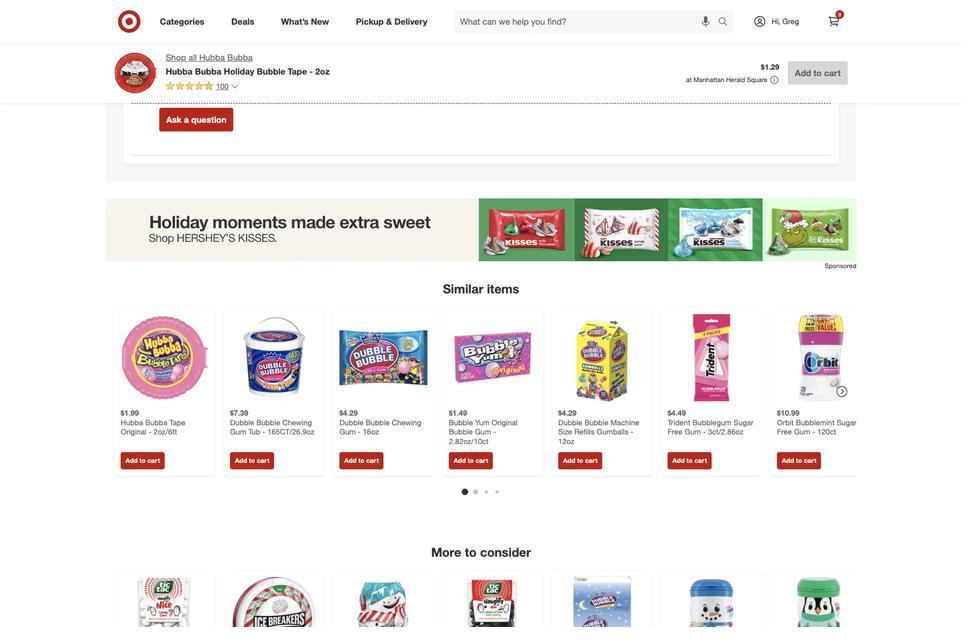 Task type: describe. For each thing, give the bounding box(es) containing it.
add for $4.49 trident bubblegum sugar free gum - 3ct/2.86oz
[[673, 457, 685, 465]]

add to cart button for $7.39 dubble bubble chewing gum tub - 165ct/26.9oz
[[230, 452, 274, 470]]

90-
[[604, 33, 615, 42]]

add right "$1.29"
[[796, 68, 812, 78]]

0 vertical spatial shopper,
[[569, 11, 598, 20]]

shop
[[166, 52, 186, 63]]

store,
[[749, 0, 767, 10]]

shop all hubba bubba hubba bubba holiday bubble tape - 2oz
[[166, 52, 330, 77]]

pickup & delivery
[[356, 16, 428, 27]]

all
[[189, 52, 197, 63]]

- inside $4.49 trident bubblegum sugar free gum - 3ct/2.86oz
[[704, 427, 707, 436]]

- inside shop all hubba bubba hubba bubba holiday bubble tape - 2oz
[[310, 66, 313, 77]]

1 vertical spatial this
[[588, 33, 602, 42]]

$1.99 hubba bubba tape original - 2oz/6ft
[[121, 408, 186, 436]]

this
[[809, 11, 821, 20]]

2 horizontal spatial by
[[751, 22, 759, 31]]

original inside the $1.49 bubble yum original bubble gum - 2.82oz/10ct
[[492, 418, 518, 427]]

pickup & delivery link
[[347, 10, 441, 33]]

add for $4.29 dubble bubble chewing gum - 16oz
[[345, 457, 357, 465]]

what's new
[[281, 16, 329, 27]]

0 horizontal spatial date
[[648, 22, 663, 31]]

bubba inside $1.99 hubba bubba tape original - 2oz/6ft
[[145, 418, 168, 427]]

tub
[[249, 427, 261, 436]]

add to cart button for $4.29 dubble bubble chewing gum - 16oz
[[340, 452, 384, 470]]

add to cart right "$1.29"
[[796, 68, 842, 78]]

0 horizontal spatial was
[[671, 22, 685, 31]]

1 vertical spatial return
[[528, 43, 548, 53]]

search
[[714, 17, 740, 28]]

q&a
[[159, 80, 181, 92]]

1 horizontal spatial delivered
[[718, 22, 749, 31]]

cart for $4.29 dubble bubble chewing gum - 16oz
[[367, 457, 379, 465]]

0 vertical spatial the
[[652, 0, 662, 10]]

0 vertical spatial days
[[625, 0, 641, 10]]

to right "$1.29"
[[814, 68, 823, 78]]

165ct/26.9oz
[[268, 427, 315, 436]]

gum for trident
[[685, 427, 702, 436]]

add to cart for $4.49 trident bubblegum sugar free gum - 3ct/2.86oz
[[673, 457, 708, 465]]

is
[[679, 33, 685, 42]]

original inside $1.99 hubba bubba tape original - 2oz/6ft
[[121, 427, 147, 436]]

sugar for 120ct
[[837, 418, 857, 427]]

0 horizontal spatial made
[[509, 33, 528, 42]]

return policy link
[[528, 43, 570, 53]]

see
[[500, 43, 513, 53]]

$1.99
[[121, 408, 139, 417]]

cart down 9 link
[[825, 68, 842, 78]]

0 vertical spatial must
[[532, 0, 549, 10]]

1 horizontal spatial bubba
[[195, 66, 222, 77]]

refills
[[575, 427, 595, 436]]

with
[[754, 11, 768, 20]]

policy
[[550, 43, 570, 53]]

$1.29
[[762, 62, 780, 71]]

1 horizontal spatial made
[[609, 11, 628, 20]]

0 vertical spatial item
[[516, 0, 530, 10]]

size
[[559, 427, 573, 436]]

3ct/2.86oz
[[709, 427, 744, 436]]

new
[[311, 16, 329, 27]]

ask
[[166, 114, 182, 125]]

cart for $7.39 dubble bubble chewing gum tub - 165ct/26.9oz
[[257, 457, 270, 465]]

cart for $1.49 bubble yum original bubble gum - 2.82oz/10ct
[[476, 457, 489, 465]]

trident
[[668, 418, 691, 427]]

2oz/6ft
[[154, 427, 177, 436]]

similar items
[[443, 281, 520, 296]]

to right more
[[465, 545, 477, 560]]

1 horizontal spatial shopper,
[[787, 22, 816, 31]]

bubblegum
[[693, 418, 732, 427]]

to for $4.29 dubble bubble chewing gum - 16oz
[[359, 457, 365, 465]]

orbit
[[778, 418, 795, 427]]

- inside the $1.49 bubble yum original bubble gum - 2.82oz/10ct
[[494, 427, 497, 436]]

add for $7.39 dubble bubble chewing gum tub - 165ct/26.9oz
[[235, 457, 247, 465]]

1 vertical spatial must
[[516, 22, 533, 31]]

1 horizontal spatial date
[[664, 0, 679, 10]]

mentos fresh mint holiday snowman chewning gum - 3.53oz image
[[668, 577, 756, 627]]

orbit bubblemint sugar free gum - 120ct image
[[778, 314, 866, 402]]

consider
[[480, 545, 531, 560]]

required
[[687, 33, 715, 42]]

0 horizontal spatial shipped,
[[687, 22, 716, 31]]

9 link
[[823, 10, 846, 33]]

manhattan
[[694, 76, 725, 84]]

hi, greg
[[772, 17, 800, 26]]

to for $4.49 trident bubblegum sugar free gum - 3ct/2.86oz
[[687, 457, 693, 465]]

2 horizontal spatial bubba
[[227, 52, 253, 63]]

trident bubblegum sugar free gum - 3ct/2.86oz image
[[668, 314, 756, 402]]

similar
[[443, 281, 484, 296]]

bubble inside $4.29 dubble bubble machine size refills gumballs - 12oz
[[585, 418, 609, 427]]

gum for orbit
[[795, 427, 811, 436]]

delivery
[[395, 16, 428, 27]]

2 horizontal spatial for
[[651, 11, 660, 20]]

2oz
[[316, 66, 330, 77]]

1 vertical spatial days
[[609, 22, 625, 31]]

$4.29 for $4.29 dubble bubble chewing gum - 16oz
[[340, 408, 358, 417]]

0 vertical spatial of
[[643, 0, 649, 10]]

chewing for dubble bubble chewing gum tub - 165ct/26.9oz
[[283, 418, 312, 427]]

0 horizontal spatial for
[[551, 33, 560, 42]]

- inside $4.29 dubble bubble machine size refills gumballs - 12oz
[[631, 427, 634, 436]]

2 horizontal spatial a
[[761, 22, 765, 31]]

complete
[[583, 43, 614, 53]]

add for $1.49 bubble yum original bubble gum - 2.82oz/10ct
[[454, 457, 466, 465]]

0 vertical spatial returned
[[562, 0, 591, 10]]

to for $1.99 hubba bubba tape original - 2oz/6ft
[[140, 457, 146, 465]]

in
[[741, 0, 746, 10]]

1 horizontal spatial by
[[717, 33, 725, 42]]

2 vertical spatial for
[[572, 43, 581, 53]]

what's new link
[[272, 10, 343, 33]]

dubble for -
[[340, 418, 364, 427]]

2 horizontal spatial hubba
[[199, 52, 225, 63]]

1 horizontal spatial the
[[635, 22, 646, 31]]

add to cart for $4.29 dubble bubble machine size refills gumballs - 12oz
[[564, 457, 598, 465]]

1 horizontal spatial ready
[[630, 11, 649, 20]]

yum
[[475, 418, 490, 427]]

0 horizontal spatial ready
[[530, 33, 549, 42]]

chewing for dubble bubble chewing gum - 16oz
[[392, 418, 422, 427]]

categories link
[[151, 10, 218, 33]]

hubba bubba tape original - 2oz/6ft image
[[121, 314, 209, 402]]

ebt,
[[792, 11, 807, 20]]

- inside the $4.29 dubble bubble chewing gum - 16oz
[[358, 427, 361, 436]]

1 horizontal spatial return
[[629, 33, 649, 42]]

mentos spearmint holiday penguin chewing gum 3.53oz image
[[778, 577, 866, 627]]

greg
[[783, 17, 800, 26]]

1 vertical spatial hubba
[[166, 66, 193, 77]]

q&a button
[[132, 69, 831, 103]]

1 vertical spatial item
[[500, 22, 514, 31]]

window
[[651, 33, 677, 42]]

add to cart button for $1.49 bubble yum original bubble gum - 2.82oz/10ct
[[449, 452, 493, 470]]

0 vertical spatial be
[[551, 0, 560, 10]]

1 vertical spatial within
[[577, 22, 596, 31]]

what's
[[281, 16, 309, 27]]

image of hubba bubba holiday bubble tape - 2oz image
[[114, 52, 157, 94]]

2.82oz/10ct
[[449, 437, 489, 446]]

add to cart for $1.99 hubba bubba tape original - 2oz/6ft
[[126, 457, 160, 465]]

if
[[688, 11, 692, 20]]

holiday
[[224, 66, 255, 77]]

1 vertical spatial of
[[627, 22, 633, 31]]

9
[[839, 11, 842, 18]]

information.
[[616, 43, 656, 53]]

at
[[687, 76, 692, 84]]

bubble down $1.49
[[449, 418, 473, 427]]



Task type: vqa. For each thing, say whether or not it's contained in the screenshot.
LG to the bottom
no



Task type: locate. For each thing, give the bounding box(es) containing it.
tic tac mint sour cherry - 0.84oz image
[[449, 577, 537, 627]]

hi,
[[772, 17, 781, 26]]

hubba
[[199, 52, 225, 63], [166, 66, 193, 77], [121, 418, 143, 427]]

0 vertical spatial was
[[687, 0, 701, 10]]

cart for $4.49 trident bubblegum sugar free gum - 3ct/2.86oz
[[695, 457, 708, 465]]

purchased right if
[[694, 11, 730, 20]]

a inside "button"
[[184, 114, 189, 125]]

return left policy
[[528, 43, 548, 53]]

1 horizontal spatial free
[[778, 427, 793, 436]]

100 link
[[166, 81, 240, 93]]

bubba up 100 link
[[195, 66, 222, 77]]

returned up policy
[[546, 22, 575, 31]]

ask a question button
[[159, 108, 234, 131]]

0 vertical spatial or
[[600, 11, 606, 20]]

0 horizontal spatial or
[[500, 33, 507, 42]]

bubba up holiday
[[227, 52, 253, 63]]

region
[[106, 199, 872, 627]]

items
[[487, 281, 520, 296]]

2 chewing from the left
[[392, 418, 422, 427]]

4 gum from the left
[[685, 427, 702, 436]]

1 horizontal spatial this
[[588, 33, 602, 42]]

bubble
[[257, 66, 286, 77], [257, 418, 281, 427], [366, 418, 390, 427], [449, 418, 473, 427], [585, 418, 609, 427], [449, 427, 473, 436]]

chewing inside the $4.29 dubble bubble chewing gum - 16oz
[[392, 418, 422, 427]]

What can we help you find? suggestions appear below search field
[[454, 10, 721, 33]]

it up is
[[681, 0, 685, 10]]

delivered
[[500, 11, 531, 20], [718, 22, 749, 31]]

0 vertical spatial purchased
[[703, 0, 739, 10]]

cart down tub
[[257, 457, 270, 465]]

snap.
[[727, 33, 748, 42]]

5 gum from the left
[[795, 427, 811, 436]]

1 vertical spatial by
[[751, 22, 759, 31]]

sugar for 3ct/2.86oz
[[734, 418, 754, 427]]

0 horizontal spatial a
[[184, 114, 189, 125]]

gum left 16oz
[[340, 427, 356, 436]]

120ct
[[818, 427, 837, 436]]

0 vertical spatial made
[[609, 11, 628, 20]]

1 vertical spatial pickup.
[[562, 33, 586, 42]]

bubble up 2.82oz/10ct
[[449, 427, 473, 436]]

question
[[191, 114, 227, 125]]

shipt down snap
[[767, 22, 785, 31]]

dubble bubble chewing gum tub - 165ct/26.9oz image
[[230, 314, 318, 402]]

be
[[551, 0, 560, 10], [535, 22, 544, 31]]

more
[[431, 545, 462, 560]]

2 sugar from the left
[[837, 418, 857, 427]]

advertisement region
[[106, 199, 857, 261]]

free for $4.49 trident bubblegum sugar free gum - 3ct/2.86oz
[[668, 427, 683, 436]]

made up day
[[609, 11, 628, 20]]

categories
[[160, 16, 205, 27]]

$4.29 dubble bubble machine size refills gumballs - 12oz
[[559, 408, 640, 446]]

free inside the $10.99 orbit bubblemint sugar free gum - 120ct
[[778, 427, 793, 436]]

add down the orbit
[[783, 457, 795, 465]]

2 vertical spatial hubba
[[121, 418, 143, 427]]

bubble inside $7.39 dubble bubble chewing gum tub - 165ct/26.9oz
[[257, 418, 281, 427]]

1 vertical spatial date
[[648, 22, 663, 31]]

- inside $7.39 dubble bubble chewing gum tub - 165ct/26.9oz
[[263, 427, 266, 436]]

0 horizontal spatial hubba
[[121, 418, 143, 427]]

return up information.
[[629, 33, 649, 42]]

add to cart down 2.82oz/10ct
[[454, 457, 489, 465]]

a down with at the top right of the page
[[761, 22, 765, 31]]

for
[[651, 11, 660, 20], [551, 33, 560, 42], [572, 43, 581, 53]]

dubble inside $7.39 dubble bubble chewing gum tub - 165ct/26.9oz
[[230, 418, 254, 427]]

to down trident
[[687, 457, 693, 465]]

cart down bubblemint
[[805, 457, 817, 465]]

original right yum at bottom
[[492, 418, 518, 427]]

dubble for refills
[[559, 418, 583, 427]]

1 horizontal spatial it
[[681, 0, 685, 10]]

cart down 2.82oz/10ct
[[476, 457, 489, 465]]

$4.29 dubble bubble chewing gum - 16oz
[[340, 408, 422, 436]]

$7.39
[[230, 408, 249, 417]]

$4.29 for $4.29 dubble bubble machine size refills gumballs - 12oz
[[559, 408, 577, 417]]

sponsored
[[825, 262, 857, 270]]

gum down yum at bottom
[[475, 427, 492, 436]]

deals
[[231, 16, 255, 27]]

0 vertical spatial it
[[681, 0, 685, 10]]

1 vertical spatial purchased
[[694, 11, 730, 20]]

shipped, up snap
[[769, 0, 798, 10]]

1 horizontal spatial be
[[551, 0, 560, 10]]

1 horizontal spatial dubble
[[340, 418, 364, 427]]

cart
[[825, 68, 842, 78], [148, 457, 160, 465], [257, 457, 270, 465], [367, 457, 379, 465], [476, 457, 489, 465], [586, 457, 598, 465], [695, 457, 708, 465], [805, 457, 817, 465]]

0 vertical spatial within
[[593, 0, 612, 10]]

1 vertical spatial was
[[671, 22, 685, 31]]

bubba
[[227, 52, 253, 63], [195, 66, 222, 77], [145, 418, 168, 427]]

this up complete
[[588, 33, 602, 42]]

0 vertical spatial by
[[533, 11, 541, 20]]

add for $10.99 orbit bubblemint sugar free gum - 120ct
[[783, 457, 795, 465]]

0 horizontal spatial dubble
[[230, 418, 254, 427]]

to
[[814, 68, 823, 78], [140, 457, 146, 465], [249, 457, 255, 465], [359, 457, 365, 465], [468, 457, 474, 465], [578, 457, 584, 465], [687, 457, 693, 465], [797, 457, 803, 465], [465, 545, 477, 560]]

1 horizontal spatial pickup.
[[662, 11, 686, 20]]

ready up return policy link
[[530, 33, 549, 42]]

0 vertical spatial hubba
[[199, 52, 225, 63]]

add to cart button down 2oz/6ft
[[121, 452, 165, 470]]

this item must be returned within 90 days of the date it was purchased in store, shipped, delivered by a shipt shopper, or made ready for pickup. if purchased online with snap ebt, this item must be returned within 90 days of the date it was shipped, delivered by a shipt shopper, or made ready for pickup. this 90-day return window is required by snap. see the return policy for complete information.
[[500, 0, 821, 53]]

1 vertical spatial be
[[535, 22, 544, 31]]

16oz
[[363, 427, 379, 436]]

was up if
[[687, 0, 701, 10]]

by down search
[[717, 33, 725, 42]]

or
[[600, 11, 606, 20], [500, 33, 507, 42]]

gum inside the $1.49 bubble yum original bubble gum - 2.82oz/10ct
[[475, 427, 492, 436]]

to for $1.49 bubble yum original bubble gum - 2.82oz/10ct
[[468, 457, 474, 465]]

gum down bubblemint
[[795, 427, 811, 436]]

1 horizontal spatial a
[[543, 11, 547, 20]]

to for $4.29 dubble bubble machine size refills gumballs - 12oz
[[578, 457, 584, 465]]

tic tac mint candy cane - 0.84oz image
[[121, 577, 209, 627]]

to down "refills"
[[578, 457, 584, 465]]

3 dubble from the left
[[559, 418, 583, 427]]

shipt up policy
[[549, 11, 566, 20]]

cart for $1.99 hubba bubba tape original - 2oz/6ft
[[148, 457, 160, 465]]

add to cart down 12oz
[[564, 457, 598, 465]]

the
[[652, 0, 662, 10], [635, 22, 646, 31], [515, 43, 526, 53]]

$1.49
[[449, 408, 468, 417]]

shipped, up required
[[687, 22, 716, 31]]

add to cart button down 16oz
[[340, 452, 384, 470]]

0 vertical spatial date
[[664, 0, 679, 10]]

at manhattan herald square
[[687, 76, 768, 84]]

90 up 90-
[[598, 22, 607, 31]]

1 vertical spatial it
[[665, 22, 669, 31]]

bubble up tub
[[257, 418, 281, 427]]

&
[[386, 16, 392, 27]]

add to cart button
[[789, 61, 849, 85], [121, 452, 165, 470], [230, 452, 274, 470], [340, 452, 384, 470], [449, 452, 493, 470], [559, 452, 603, 470], [668, 452, 712, 470], [778, 452, 822, 470]]

returned up what can we help you find? suggestions appear below 'search box'
[[562, 0, 591, 10]]

0 vertical spatial tape
[[288, 66, 307, 77]]

1 dubble from the left
[[230, 418, 254, 427]]

gum inside the $4.29 dubble bubble chewing gum - 16oz
[[340, 427, 356, 436]]

1 horizontal spatial or
[[600, 11, 606, 20]]

add to cart button down tub
[[230, 452, 274, 470]]

0 vertical spatial a
[[543, 11, 547, 20]]

delivered up see at the right of the page
[[500, 11, 531, 20]]

add to cart button for $10.99 orbit bubblemint sugar free gum - 120ct
[[778, 452, 822, 470]]

1 horizontal spatial of
[[643, 0, 649, 10]]

tape inside $1.99 hubba bubba tape original - 2oz/6ft
[[170, 418, 186, 427]]

add for $4.29 dubble bubble machine size refills gumballs - 12oz
[[564, 457, 576, 465]]

tape
[[288, 66, 307, 77], [170, 418, 186, 427]]

1 vertical spatial bubba
[[195, 66, 222, 77]]

dubble bubble machine size refills gumballs - 12oz image
[[559, 314, 647, 402]]

add for $1.99 hubba bubba tape original - 2oz/6ft
[[126, 457, 138, 465]]

1 vertical spatial a
[[761, 22, 765, 31]]

be up return policy link
[[535, 22, 544, 31]]

search button
[[714, 10, 740, 35]]

to for $7.39 dubble bubble chewing gum tub - 165ct/26.9oz
[[249, 457, 255, 465]]

bubba up 2oz/6ft
[[145, 418, 168, 427]]

bubble right holiday
[[257, 66, 286, 77]]

tape up 2oz/6ft
[[170, 418, 186, 427]]

bubble up "refills"
[[585, 418, 609, 427]]

or up 90-
[[600, 11, 606, 20]]

0 vertical spatial shipped,
[[769, 0, 798, 10]]

cart down "refills"
[[586, 457, 598, 465]]

of up information.
[[643, 0, 649, 10]]

original down $1.99
[[121, 427, 147, 436]]

pickup. up policy
[[562, 33, 586, 42]]

region containing similar items
[[106, 199, 872, 627]]

ready up information.
[[630, 11, 649, 20]]

$10.99
[[778, 408, 800, 417]]

was
[[687, 0, 701, 10], [671, 22, 685, 31]]

dubble bubble holiday gumball carton - 4oz image
[[559, 577, 647, 627]]

2 $4.29 from the left
[[559, 408, 577, 417]]

100
[[216, 82, 229, 91]]

1 horizontal spatial chewing
[[392, 418, 422, 427]]

1 vertical spatial shopper,
[[787, 22, 816, 31]]

add to cart button for $1.99 hubba bubba tape original - 2oz/6ft
[[121, 452, 165, 470]]

ice breakers ice cubes candy cane sugar free holiday candy chewing gum bottle - 2.6oz image
[[340, 577, 428, 627]]

add down 12oz
[[564, 457, 576, 465]]

gumballs
[[597, 427, 629, 436]]

bubble up 16oz
[[366, 418, 390, 427]]

free down the orbit
[[778, 427, 793, 436]]

gum inside the $10.99 orbit bubblemint sugar free gum - 120ct
[[795, 427, 811, 436]]

free
[[668, 427, 683, 436], [778, 427, 793, 436]]

1 vertical spatial for
[[551, 33, 560, 42]]

0 horizontal spatial it
[[665, 22, 669, 31]]

- inside the $10.99 orbit bubblemint sugar free gum - 120ct
[[813, 427, 816, 436]]

0 horizontal spatial of
[[627, 22, 633, 31]]

$7.39 dubble bubble chewing gum tub - 165ct/26.9oz
[[230, 408, 315, 436]]

dubble up 16oz
[[340, 418, 364, 427]]

$4.29 inside $4.29 dubble bubble machine size refills gumballs - 12oz
[[559, 408, 577, 417]]

the up information.
[[635, 22, 646, 31]]

1 horizontal spatial 90
[[614, 0, 623, 10]]

0 vertical spatial bubba
[[227, 52, 253, 63]]

made up see at the right of the page
[[509, 33, 528, 42]]

sugar inside the $10.99 orbit bubblemint sugar free gum - 120ct
[[837, 418, 857, 427]]

2 free from the left
[[778, 427, 793, 436]]

0 horizontal spatial return
[[528, 43, 548, 53]]

the up the window at the right of the page
[[652, 0, 662, 10]]

add to cart down the orbit
[[783, 457, 817, 465]]

2 dubble from the left
[[340, 418, 364, 427]]

add to cart down tub
[[235, 457, 270, 465]]

1 free from the left
[[668, 427, 683, 436]]

day
[[615, 33, 627, 42]]

to down tub
[[249, 457, 255, 465]]

1 horizontal spatial $4.29
[[559, 408, 577, 417]]

1 gum from the left
[[230, 427, 247, 436]]

gum
[[230, 427, 247, 436], [340, 427, 356, 436], [475, 427, 492, 436], [685, 427, 702, 436], [795, 427, 811, 436]]

sugar
[[734, 418, 754, 427], [837, 418, 857, 427]]

days
[[625, 0, 641, 10], [609, 22, 625, 31]]

bubblemint
[[797, 418, 835, 427]]

$1.49 bubble yum original bubble gum - 2.82oz/10ct
[[449, 408, 518, 446]]

add down $1.99 hubba bubba tape original - 2oz/6ft
[[126, 457, 138, 465]]

gum down trident
[[685, 427, 702, 436]]

online
[[732, 11, 752, 20]]

by up return policy link
[[533, 11, 541, 20]]

0 vertical spatial this
[[500, 0, 514, 10]]

sugar inside $4.49 trident bubblegum sugar free gum - 3ct/2.86oz
[[734, 418, 754, 427]]

1 vertical spatial returned
[[546, 22, 575, 31]]

free for $10.99 orbit bubblemint sugar free gum - 120ct
[[778, 427, 793, 436]]

2 horizontal spatial the
[[652, 0, 662, 10]]

it
[[681, 0, 685, 10], [665, 22, 669, 31]]

return
[[629, 33, 649, 42], [528, 43, 548, 53]]

0 horizontal spatial this
[[500, 0, 514, 10]]

1 chewing from the left
[[283, 418, 312, 427]]

0 vertical spatial 90
[[614, 0, 623, 10]]

add down 2.82oz/10ct
[[454, 457, 466, 465]]

pickup.
[[662, 11, 686, 20], [562, 33, 586, 42]]

dubble inside the $4.29 dubble bubble chewing gum - 16oz
[[340, 418, 364, 427]]

0 horizontal spatial be
[[535, 22, 544, 31]]

shopper, down ebt,
[[787, 22, 816, 31]]

tape inside shop all hubba bubba hubba bubba holiday bubble tape - 2oz
[[288, 66, 307, 77]]

pickup
[[356, 16, 384, 27]]

cart down $4.49 trident bubblegum sugar free gum - 3ct/2.86oz
[[695, 457, 708, 465]]

to for $10.99 orbit bubblemint sugar free gum - 120ct
[[797, 457, 803, 465]]

dubble for tub
[[230, 418, 254, 427]]

or up see at the right of the page
[[500, 33, 507, 42]]

12oz
[[559, 437, 575, 446]]

within up complete
[[577, 22, 596, 31]]

dubble up size
[[559, 418, 583, 427]]

for up policy
[[551, 33, 560, 42]]

0 horizontal spatial shipt
[[549, 11, 566, 20]]

more to consider
[[431, 545, 531, 560]]

for up the window at the right of the page
[[651, 11, 660, 20]]

by down with at the top right of the page
[[751, 22, 759, 31]]

chewing
[[283, 418, 312, 427], [392, 418, 422, 427]]

this
[[500, 0, 514, 10], [588, 33, 602, 42]]

1 horizontal spatial tape
[[288, 66, 307, 77]]

3 gum from the left
[[475, 427, 492, 436]]

0 vertical spatial ready
[[630, 11, 649, 20]]

0 horizontal spatial 90
[[598, 22, 607, 31]]

deals link
[[222, 10, 268, 33]]

be up what can we help you find? suggestions appear below 'search box'
[[551, 0, 560, 10]]

1 vertical spatial tape
[[170, 418, 186, 427]]

add
[[796, 68, 812, 78], [126, 457, 138, 465], [235, 457, 247, 465], [345, 457, 357, 465], [454, 457, 466, 465], [564, 457, 576, 465], [673, 457, 685, 465], [783, 457, 795, 465]]

0 horizontal spatial by
[[533, 11, 541, 20]]

1 horizontal spatial was
[[687, 0, 701, 10]]

1 vertical spatial 90
[[598, 22, 607, 31]]

1 vertical spatial ready
[[530, 33, 549, 42]]

90
[[614, 0, 623, 10], [598, 22, 607, 31]]

square
[[748, 76, 768, 84]]

0 horizontal spatial delivered
[[500, 11, 531, 20]]

bubble yum original bubble gum - 2.82oz/10ct image
[[449, 314, 537, 402]]

add to cart button down 120ct
[[778, 452, 822, 470]]

0 vertical spatial pickup.
[[662, 11, 686, 20]]

delivered up snap.
[[718, 22, 749, 31]]

1 vertical spatial shipped,
[[687, 22, 716, 31]]

cart down 16oz
[[367, 457, 379, 465]]

0 vertical spatial return
[[629, 33, 649, 42]]

add to cart for $10.99 orbit bubblemint sugar free gum - 120ct
[[783, 457, 817, 465]]

2 gum from the left
[[340, 427, 356, 436]]

cart for $10.99 orbit bubblemint sugar free gum - 120ct
[[805, 457, 817, 465]]

free inside $4.49 trident bubblegum sugar free gum - 3ct/2.86oz
[[668, 427, 683, 436]]

1 horizontal spatial for
[[572, 43, 581, 53]]

made
[[609, 11, 628, 20], [509, 33, 528, 42]]

$4.49 trident bubblegum sugar free gum - 3ct/2.86oz
[[668, 408, 754, 436]]

0 horizontal spatial the
[[515, 43, 526, 53]]

shipt
[[549, 11, 566, 20], [767, 22, 785, 31]]

add to cart button for $4.29 dubble bubble machine size refills gumballs - 12oz
[[559, 452, 603, 470]]

to down $1.99 hubba bubba tape original - 2oz/6ft
[[140, 457, 146, 465]]

add to cart down trident
[[673, 457, 708, 465]]

machine
[[611, 418, 640, 427]]

item up see at the right of the page
[[500, 22, 514, 31]]

cart for $4.29 dubble bubble machine size refills gumballs - 12oz
[[586, 457, 598, 465]]

dubble down "$7.39"
[[230, 418, 254, 427]]

to down 16oz
[[359, 457, 365, 465]]

date
[[664, 0, 679, 10], [648, 22, 663, 31]]

herald
[[727, 76, 746, 84]]

was up is
[[671, 22, 685, 31]]

$4.29 inside the $4.29 dubble bubble chewing gum - 16oz
[[340, 408, 358, 417]]

1 horizontal spatial sugar
[[837, 418, 857, 427]]

1 vertical spatial shipt
[[767, 22, 785, 31]]

gum inside $4.49 trident bubblegum sugar free gum - 3ct/2.86oz
[[685, 427, 702, 436]]

0 horizontal spatial shopper,
[[569, 11, 598, 20]]

dubble inside $4.29 dubble bubble machine size refills gumballs - 12oz
[[559, 418, 583, 427]]

0 vertical spatial for
[[651, 11, 660, 20]]

for right policy
[[572, 43, 581, 53]]

of up day
[[627, 22, 633, 31]]

0 horizontal spatial tape
[[170, 418, 186, 427]]

ask a question
[[166, 114, 227, 125]]

add to cart for $4.29 dubble bubble chewing gum - 16oz
[[345, 457, 379, 465]]

add to cart down 16oz
[[345, 457, 379, 465]]

shopper, up complete
[[569, 11, 598, 20]]

$4.49
[[668, 408, 687, 417]]

gum inside $7.39 dubble bubble chewing gum tub - 165ct/26.9oz
[[230, 427, 247, 436]]

cart down 2oz/6ft
[[148, 457, 160, 465]]

a
[[543, 11, 547, 20], [761, 22, 765, 31], [184, 114, 189, 125]]

original
[[492, 418, 518, 427], [121, 427, 147, 436]]

gum for bubble
[[475, 427, 492, 436]]

add to cart button down trident
[[668, 452, 712, 470]]

1 $4.29 from the left
[[340, 408, 358, 417]]

0 vertical spatial delivered
[[500, 11, 531, 20]]

add to cart for $7.39 dubble bubble chewing gum tub - 165ct/26.9oz
[[235, 457, 270, 465]]

by
[[533, 11, 541, 20], [751, 22, 759, 31], [717, 33, 725, 42]]

$10.99 orbit bubblemint sugar free gum - 120ct
[[778, 408, 857, 436]]

- inside $1.99 hubba bubba tape original - 2oz/6ft
[[149, 427, 152, 436]]

tape left the 2oz
[[288, 66, 307, 77]]

1 horizontal spatial original
[[492, 418, 518, 427]]

0 horizontal spatial original
[[121, 427, 147, 436]]

sugar right bubblemint
[[837, 418, 857, 427]]

$4.29
[[340, 408, 358, 417], [559, 408, 577, 417]]

add to cart for $1.49 bubble yum original bubble gum - 2.82oz/10ct
[[454, 457, 489, 465]]

ice breakers candy cane sugar free holiday candy mints tin - 1.5oz image
[[230, 577, 318, 627]]

1 sugar from the left
[[734, 418, 754, 427]]

hubba inside $1.99 hubba bubba tape original - 2oz/6ft
[[121, 418, 143, 427]]

bubble inside shop all hubba bubba hubba bubba holiday bubble tape - 2oz
[[257, 66, 286, 77]]

snap
[[770, 11, 790, 20]]

0 horizontal spatial chewing
[[283, 418, 312, 427]]

gum left tub
[[230, 427, 247, 436]]

hubba right "all"
[[199, 52, 225, 63]]

returned
[[562, 0, 591, 10], [546, 22, 575, 31]]

bubble inside the $4.29 dubble bubble chewing gum - 16oz
[[366, 418, 390, 427]]

add down the $4.29 dubble bubble chewing gum - 16oz
[[345, 457, 357, 465]]

0 vertical spatial shipt
[[549, 11, 566, 20]]

1 vertical spatial the
[[635, 22, 646, 31]]

1 vertical spatial made
[[509, 33, 528, 42]]

add to cart button for $4.49 trident bubblegum sugar free gum - 3ct/2.86oz
[[668, 452, 712, 470]]

-
[[310, 66, 313, 77], [149, 427, 152, 436], [263, 427, 266, 436], [358, 427, 361, 436], [494, 427, 497, 436], [631, 427, 634, 436], [704, 427, 707, 436], [813, 427, 816, 436]]

add to cart button down 12oz
[[559, 452, 603, 470]]

1 horizontal spatial shipt
[[767, 22, 785, 31]]

add down trident
[[673, 457, 685, 465]]

pickup. left if
[[662, 11, 686, 20]]

dubble bubble chewing gum - 16oz image
[[340, 314, 428, 402]]

chewing inside $7.39 dubble bubble chewing gum tub - 165ct/26.9oz
[[283, 418, 312, 427]]

add to cart button right "$1.29"
[[789, 61, 849, 85]]



